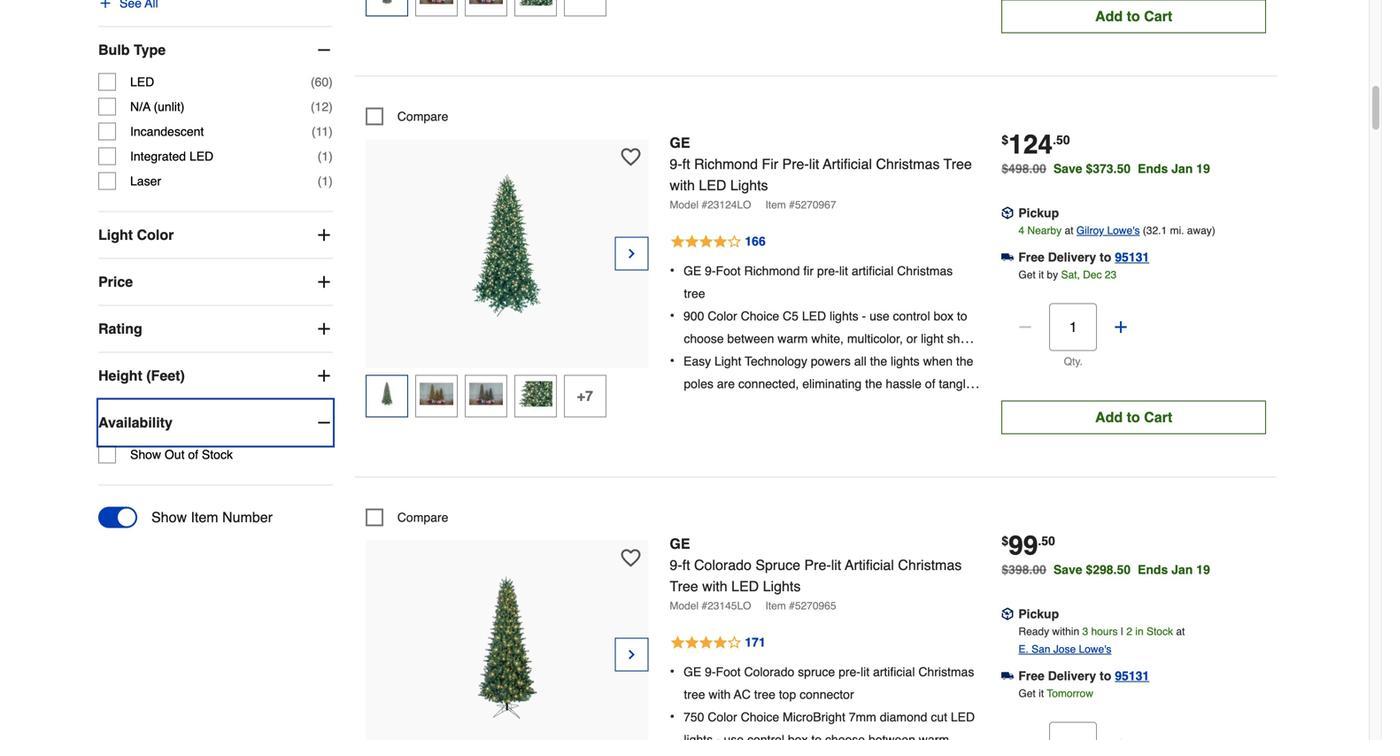 Task type: describe. For each thing, give the bounding box(es) containing it.
with inside • ge 9-foot colorado spruce pre-lit artificial christmas tree with ac tree top connector • 750 color choice microbright 7mm diamond cut led lights - use control box to choose between war
[[709, 688, 731, 702]]

tree for with
[[684, 688, 705, 702]]

incandescent
[[130, 124, 204, 139]]

ends for 124
[[1138, 161, 1168, 176]]

19 for 124
[[1197, 161, 1210, 176]]

light
[[921, 332, 944, 346]]

save for 99
[[1054, 563, 1083, 577]]

with for 124
[[670, 177, 695, 193]]

cut
[[931, 710, 948, 724]]

23145lo
[[708, 600, 751, 612]]

poles
[[684, 377, 714, 391]]

box inside • ge 9-foot colorado spruce pre-lit artificial christmas tree with ac tree top connector • 750 color choice microbright 7mm diamond cut led lights - use control box to choose between war
[[788, 733, 808, 740]]

plus image inside "price" button
[[315, 273, 333, 291]]

plus image for height (feet)
[[315, 367, 333, 385]]

warm
[[778, 332, 808, 346]]

chevron right image
[[625, 245, 639, 262]]

9- inside • ge 9-foot colorado spruce pre-lit artificial christmas tree with ac tree top connector • 750 color choice microbright 7mm diamond cut led lights - use control box to choose between war
[[705, 665, 716, 679]]

0 vertical spatial at
[[1065, 224, 1074, 237]]

) for integrated led
[[329, 149, 333, 163]]

c5
[[783, 309, 799, 323]]

model # 23124lo
[[670, 199, 751, 211]]

spruce
[[798, 665, 835, 679]]

fir
[[762, 156, 779, 172]]

led inside • ge 9-foot richmond fir pre-lit artificial christmas tree • 900 color choice c5 led lights - use control box to choose between warm white, multicolor, or light show settings
[[802, 309, 826, 323]]

multicolor,
[[847, 332, 903, 346]]

lights inside • ge 9-foot richmond fir pre-lit artificial christmas tree • 900 color choice c5 led lights - use control box to choose between warm white, multicolor, or light show settings
[[830, 309, 859, 323]]

+7 button
[[564, 375, 606, 417]]

was price $498.00 element
[[1002, 157, 1054, 176]]

( 1 ) for integrated led
[[318, 149, 333, 163]]

powers
[[811, 354, 851, 368]]

are
[[717, 377, 735, 391]]

ready
[[1019, 626, 1050, 638]]

item for 124
[[766, 199, 786, 211]]

qty.
[[1064, 355, 1083, 368]]

spruce
[[756, 557, 801, 573]]

ft for 99
[[682, 557, 690, 573]]

integrated led
[[130, 149, 214, 163]]

colorado inside ge 9-ft colorado spruce pre-lit artificial christmas tree with led lights
[[694, 557, 752, 573]]

savings save $298.50 element
[[1054, 563, 1217, 577]]

model for 99
[[670, 600, 699, 612]]

delivery for 124
[[1048, 250, 1097, 264]]

lights for 124
[[731, 177, 768, 193]]

( 12 )
[[311, 100, 333, 114]]

color inside "button"
[[137, 227, 174, 243]]

jan for 99
[[1172, 563, 1193, 577]]

2 • from the top
[[670, 307, 675, 324]]

richmond inside • ge 9-foot richmond fir pre-lit artificial christmas tree • 900 color choice c5 led lights - use control box to choose between warm white, multicolor, or light show settings
[[744, 264, 800, 278]]

christmas inside ge 9-ft richmond fir pre-lit artificial christmas tree with led lights
[[876, 156, 940, 172]]

model for 124
[[670, 199, 699, 211]]

1 for laser
[[322, 174, 329, 188]]

11
[[316, 124, 329, 139]]

settings
[[684, 354, 727, 368]]

item for 99
[[766, 600, 786, 612]]

( for incandescent
[[312, 124, 316, 139]]

or
[[907, 332, 918, 346]]

fir
[[804, 264, 814, 278]]

) for incandescent
[[329, 124, 333, 139]]

ft for 124
[[682, 156, 690, 172]]

connected,
[[738, 377, 799, 391]]

in
[[1136, 626, 1144, 638]]

2 add to cart from the top
[[1096, 409, 1173, 425]]

pre- for led
[[817, 264, 839, 278]]

get for 124
[[1019, 269, 1036, 281]]

model # 23145lo
[[670, 600, 751, 612]]

availability button
[[98, 400, 333, 446]]

nearby
[[1028, 224, 1062, 237]]

the down "show"
[[956, 354, 974, 368]]

away)
[[1187, 224, 1216, 237]]

• for •
[[670, 262, 675, 278]]

cords
[[684, 399, 714, 414]]

item #5270967 button
[[766, 196, 847, 224]]

type
[[134, 42, 166, 58]]

lit inside • ge 9-foot richmond fir pre-lit artificial christmas tree • 900 color choice c5 led lights - use control box to choose between warm white, multicolor, or light show settings
[[839, 264, 848, 278]]

item #5270965 button
[[766, 597, 847, 626]]

item #5270967
[[766, 199, 836, 211]]

colorado inside • ge 9-foot colorado spruce pre-lit artificial christmas tree with ac tree top connector • 750 color choice microbright 7mm diamond cut led lights - use control box to choose between war
[[744, 665, 795, 679]]

|
[[1121, 626, 1124, 638]]

artificial for led
[[852, 264, 894, 278]]

number
[[222, 509, 273, 526]]

free for 124
[[1019, 250, 1045, 264]]

choice inside • ge 9-foot colorado spruce pre-lit artificial christmas tree with ac tree top connector • 750 color choice microbright 7mm diamond cut led lights - use control box to choose between war
[[741, 710, 779, 724]]

ends jan 19 element for 99
[[1138, 563, 1217, 577]]

tree right ac
[[754, 688, 776, 702]]

ge 9-ft colorado spruce pre-lit artificial christmas tree with led lights
[[670, 536, 962, 595]]

n/a (unlit)
[[130, 100, 185, 114]]

9- inside • ge 9-foot richmond fir pre-lit artificial christmas tree • 900 color choice c5 led lights - use control box to choose between warm white, multicolor, or light show settings
[[705, 264, 716, 278]]

$398.00
[[1002, 563, 1047, 577]]

$ 99 .50
[[1002, 530, 1056, 561]]

ac
[[734, 688, 751, 702]]

chevron right image
[[625, 646, 639, 664]]

control inside • ge 9-foot richmond fir pre-lit artificial christmas tree • 900 color choice c5 led lights - use control box to choose between warm white, multicolor, or light show settings
[[893, 309, 930, 323]]

hassle
[[886, 377, 922, 391]]

5014121377 element
[[366, 509, 448, 526]]

artificial for 99
[[845, 557, 894, 573]]

• easy light technology powers all the lights when the poles are connected, eliminating the hassle of tangled cords
[[670, 352, 980, 414]]

pickup image for 124
[[1002, 207, 1014, 219]]

) for laser
[[329, 174, 333, 188]]

compare for 124
[[397, 109, 448, 123]]

• ge 9-foot richmond fir pre-lit artificial christmas tree • 900 color choice c5 led lights - use control box to choose between warm white, multicolor, or light show settings
[[670, 262, 976, 368]]

technology
[[745, 354, 808, 368]]

124
[[1009, 129, 1053, 160]]

tomorrow
[[1047, 688, 1094, 700]]

stock inside ready within 3 hours | 2 in stock at e. san jose lowe's
[[1147, 626, 1173, 638]]

95131 button for 124
[[1115, 248, 1150, 266]]

price button
[[98, 259, 333, 305]]

166
[[745, 234, 766, 248]]

sat,
[[1061, 269, 1080, 281]]

tangled
[[939, 377, 980, 391]]

use inside • ge 9-foot colorado spruce pre-lit artificial christmas tree with ac tree top connector • 750 color choice microbright 7mm diamond cut led lights - use control box to choose between war
[[724, 733, 744, 740]]

foot for with
[[716, 665, 741, 679]]

ends for 99
[[1138, 563, 1168, 577]]

choose inside • ge 9-foot colorado spruce pre-lit artificial christmas tree with ac tree top connector • 750 color choice microbright 7mm diamond cut led lights - use control box to choose between war
[[825, 733, 865, 740]]

dec
[[1083, 269, 1102, 281]]

0 horizontal spatial of
[[188, 448, 198, 462]]

show item number element
[[98, 507, 273, 528]]

$498.00
[[1002, 161, 1047, 176]]

minus image inside availability button
[[315, 414, 333, 432]]

pickup for 99
[[1019, 607, 1059, 621]]

heart outline image
[[621, 549, 641, 568]]

pre- for •
[[839, 665, 861, 679]]

171 button
[[670, 633, 981, 654]]

microbright
[[783, 710, 846, 724]]

$ for 124
[[1002, 133, 1009, 147]]

tree for 99
[[670, 578, 698, 595]]

height
[[98, 368, 142, 384]]

0 vertical spatial lowe's
[[1107, 224, 1140, 237]]

1 add to cart button from the top
[[1002, 0, 1266, 33]]

3
[[1083, 626, 1089, 638]]

lights inside '• easy light technology powers all the lights when the poles are connected, eliminating the hassle of tangled cords'
[[891, 354, 920, 368]]

2 stepper number input field with increment and decrement buttons number field from the top
[[1050, 722, 1097, 740]]

9- inside ge 9-ft richmond fir pre-lit artificial christmas tree with led lights
[[670, 156, 682, 172]]

hours
[[1091, 626, 1118, 638]]

was price $398.00 element
[[1002, 558, 1054, 577]]

savings save $373.50 element
[[1054, 161, 1217, 176]]

height (feet) button
[[98, 353, 333, 399]]

it for 124
[[1039, 269, 1044, 281]]

# for 124
[[702, 199, 708, 211]]

95131 button for 99
[[1115, 667, 1150, 685]]

1 vertical spatial item
[[191, 509, 218, 526]]

$298.50
[[1086, 563, 1131, 577]]

e. san jose lowe's button
[[1019, 641, 1112, 658]]

rating
[[98, 321, 142, 337]]

height (feet)
[[98, 368, 185, 384]]

1 add to cart from the top
[[1096, 8, 1173, 24]]

pickup for 124
[[1019, 206, 1059, 220]]

lights for 99
[[763, 578, 801, 595]]

show for show out of stock
[[130, 448, 161, 462]]

show
[[947, 332, 976, 346]]

4
[[1019, 224, 1025, 237]]

by
[[1047, 269, 1058, 281]]

color inside • ge 9-foot richmond fir pre-lit artificial christmas tree • 900 color choice c5 led lights - use control box to choose between warm white, multicolor, or light show settings
[[708, 309, 737, 323]]

led inside ge 9-ft colorado spruce pre-lit artificial christmas tree with led lights
[[732, 578, 759, 595]]

price
[[98, 274, 133, 290]]

(feet)
[[146, 368, 185, 384]]

mi.
[[1170, 224, 1184, 237]]

jan for 124
[[1172, 161, 1193, 176]]

lit inside ge 9-ft colorado spruce pre-lit artificial christmas tree with led lights
[[831, 557, 842, 573]]

between inside • ge 9-foot richmond fir pre-lit artificial christmas tree • 900 color choice c5 led lights - use control box to choose between warm white, multicolor, or light show settings
[[727, 332, 774, 346]]

( for led
[[311, 75, 315, 89]]

led up n/a
[[130, 75, 154, 89]]

save for 124
[[1054, 161, 1083, 176]]

truck filled image
[[1002, 251, 1014, 264]]

.50 for 99
[[1038, 534, 1056, 548]]

) for led
[[329, 75, 333, 89]]

#5270967
[[789, 199, 836, 211]]

delivery for 99
[[1048, 669, 1097, 683]]

5 • from the top
[[670, 708, 675, 725]]

christmas inside • ge 9-foot colorado spruce pre-lit artificial christmas tree with ac tree top connector • 750 color choice microbright 7mm diamond cut led lights - use control box to choose between war
[[919, 665, 974, 679]]

plus image for light color
[[315, 226, 333, 244]]



Task type: vqa. For each thing, say whether or not it's contained in the screenshot.
the leftmost Today , Order by 2pm
no



Task type: locate. For each thing, give the bounding box(es) containing it.
- inside • ge 9-foot richmond fir pre-lit artificial christmas tree • 900 color choice c5 led lights - use control box to choose between warm white, multicolor, or light show settings
[[862, 309, 866, 323]]

0 vertical spatial choice
[[741, 309, 779, 323]]

1 vertical spatial $
[[1002, 534, 1009, 548]]

( for integrated led
[[318, 149, 322, 163]]

1 • from the top
[[670, 262, 675, 278]]

99
[[1009, 530, 1038, 561]]

0 vertical spatial 1
[[322, 149, 329, 163]]

pre- inside ge 9-ft colorado spruce pre-lit artificial christmas tree with led lights
[[805, 557, 831, 573]]

1 vertical spatial box
[[788, 733, 808, 740]]

pre- inside ge 9-ft richmond fir pre-lit artificial christmas tree with led lights
[[782, 156, 809, 172]]

1 add from the top
[[1096, 8, 1123, 24]]

1 foot from the top
[[716, 264, 741, 278]]

2 ft from the top
[[682, 557, 690, 573]]

0 vertical spatial light
[[98, 227, 133, 243]]

1 plus image from the top
[[315, 226, 333, 244]]

pre- inside • ge 9-foot richmond fir pre-lit artificial christmas tree • 900 color choice c5 led lights - use control box to choose between warm white, multicolor, or light show settings
[[817, 264, 839, 278]]

4 stars image containing 171
[[670, 633, 767, 654]]

0 vertical spatial ends jan 19 element
[[1138, 161, 1217, 176]]

( down ( 11 )
[[318, 149, 322, 163]]

choose down '7mm'
[[825, 733, 865, 740]]

1 horizontal spatial at
[[1176, 626, 1185, 638]]

2 free delivery to 95131 from the top
[[1019, 669, 1150, 683]]

get it by sat, dec 23
[[1019, 269, 1117, 281]]

0 vertical spatial stepper number input field with increment and decrement buttons number field
[[1050, 303, 1097, 351]]

2 # from the top
[[702, 600, 708, 612]]

.50 up was price $498.00 element
[[1053, 133, 1070, 147]]

0 vertical spatial use
[[870, 309, 890, 323]]

when
[[923, 354, 953, 368]]

1 4 stars image from the top
[[670, 231, 767, 253]]

foot up ac
[[716, 665, 741, 679]]

2 free from the top
[[1019, 669, 1045, 683]]

( 1 )
[[318, 149, 333, 163], [318, 174, 333, 188]]

1 jan from the top
[[1172, 161, 1193, 176]]

( down 11
[[318, 174, 322, 188]]

model
[[670, 199, 699, 211], [670, 600, 699, 612]]

0 vertical spatial show
[[130, 448, 161, 462]]

2 19 from the top
[[1197, 563, 1210, 577]]

1 vertical spatial 4 stars image
[[670, 633, 767, 654]]

0 vertical spatial save
[[1054, 161, 1083, 176]]

christmas inside • ge 9-foot richmond fir pre-lit artificial christmas tree • 900 color choice c5 led lights - use control box to choose between warm white, multicolor, or light show settings
[[897, 264, 953, 278]]

eliminating
[[803, 377, 862, 391]]

christmas
[[876, 156, 940, 172], [897, 264, 953, 278], [898, 557, 962, 573], [919, 665, 974, 679]]

lights inside • ge 9-foot colorado spruce pre-lit artificial christmas tree with ac tree top connector • 750 color choice microbright 7mm diamond cut led lights - use control box to choose between war
[[684, 733, 713, 740]]

95131 for 124
[[1115, 250, 1150, 264]]

jan right $298.50 at the bottom
[[1172, 563, 1193, 577]]

1 vertical spatial add to cart button
[[1002, 401, 1266, 434]]

bulb
[[98, 42, 130, 58]]

compare for 99
[[397, 510, 448, 525]]

60
[[315, 75, 329, 89]]

at right in
[[1176, 626, 1185, 638]]

light inside "button"
[[98, 227, 133, 243]]

2 pickup from the top
[[1019, 607, 1059, 621]]

2 add from the top
[[1096, 409, 1123, 425]]

tree up model # 23145lo
[[670, 578, 698, 595]]

12
[[315, 100, 329, 114]]

integrated
[[130, 149, 186, 163]]

pre- up connector
[[839, 665, 861, 679]]

rating button
[[98, 306, 333, 352]]

white,
[[812, 332, 844, 346]]

tree for •
[[684, 286, 705, 301]]

1 vertical spatial control
[[747, 733, 785, 740]]

0 vertical spatial artificial
[[852, 264, 894, 278]]

9- right heart outline icon
[[670, 156, 682, 172]]

0 vertical spatial pickup image
[[1002, 207, 1014, 219]]

0 vertical spatial 4 stars image
[[670, 231, 767, 253]]

0 vertical spatial free delivery to 95131
[[1019, 250, 1150, 264]]

free right truck filled icon
[[1019, 250, 1045, 264]]

1 vertical spatial 1
[[322, 174, 329, 188]]

1 horizontal spatial lights
[[830, 309, 859, 323]]

) for n/a (unlit)
[[329, 100, 333, 114]]

1 horizontal spatial minus image
[[1017, 318, 1035, 336]]

4 stars image down model # 23145lo
[[670, 633, 767, 654]]

lit up #5270967
[[809, 156, 819, 172]]

foot down 23124lo
[[716, 264, 741, 278]]

0 vertical spatial artificial
[[823, 156, 872, 172]]

0 vertical spatial pre-
[[782, 156, 809, 172]]

• left 900
[[670, 307, 675, 324]]

of right 'out'
[[188, 448, 198, 462]]

1 19 from the top
[[1197, 161, 1210, 176]]

0 horizontal spatial -
[[716, 733, 721, 740]]

1 ) from the top
[[329, 75, 333, 89]]

it
[[1039, 269, 1044, 281], [1039, 688, 1044, 700]]

the right all
[[870, 354, 887, 368]]

ends jan 19 element right $298.50 at the bottom
[[1138, 563, 1217, 577]]

richmond down 166 at the top of page
[[744, 264, 800, 278]]

.50 up was price $398.00 element
[[1038, 534, 1056, 548]]

show out of stock
[[130, 448, 233, 462]]

top
[[779, 688, 796, 702]]

1 vertical spatial add
[[1096, 409, 1123, 425]]

1 1 from the top
[[322, 149, 329, 163]]

ends right $373.50
[[1138, 161, 1168, 176]]

1 pickup from the top
[[1019, 206, 1059, 220]]

( for n/a (unlit)
[[311, 100, 315, 114]]

lights up hassle
[[891, 354, 920, 368]]

1 # from the top
[[702, 199, 708, 211]]

•
[[670, 262, 675, 278], [670, 307, 675, 324], [670, 352, 675, 369], [670, 663, 675, 680], [670, 708, 675, 725]]

easy
[[684, 354, 711, 368]]

1 vertical spatial choice
[[741, 710, 779, 724]]

.50
[[1053, 133, 1070, 147], [1038, 534, 1056, 548]]

actual price $124.50 element
[[1002, 129, 1070, 160]]

control inside • ge 9-foot colorado spruce pre-lit artificial christmas tree with ac tree top connector • 750 color choice microbright 7mm diamond cut led lights - use control box to choose between war
[[747, 733, 785, 740]]

foot
[[716, 264, 741, 278], [716, 665, 741, 679]]

lights inside ge 9-ft colorado spruce pre-lit artificial christmas tree with led lights
[[763, 578, 801, 595]]

2 choice from the top
[[741, 710, 779, 724]]

0 vertical spatial 95131 button
[[1115, 248, 1150, 266]]

heart outline image
[[621, 147, 641, 167]]

tree inside ge 9-ft colorado spruce pre-lit artificial christmas tree with led lights
[[670, 578, 698, 595]]

compare inside 5014121387 element
[[397, 109, 448, 123]]

light color button
[[98, 212, 333, 258]]

1 pickup image from the top
[[1002, 207, 1014, 219]]

item #5270965
[[766, 600, 836, 612]]

led down incandescent
[[189, 149, 214, 163]]

1 cart from the top
[[1144, 8, 1173, 24]]

0 vertical spatial jan
[[1172, 161, 1193, 176]]

choice inside • ge 9-foot richmond fir pre-lit artificial christmas tree • 900 color choice c5 led lights - use control box to choose between warm white, multicolor, or light show settings
[[741, 309, 779, 323]]

0 vertical spatial between
[[727, 332, 774, 346]]

bulb type
[[98, 42, 166, 58]]

1 vertical spatial colorado
[[744, 665, 795, 679]]

lit inside ge 9-ft richmond fir pre-lit artificial christmas tree with led lights
[[809, 156, 819, 172]]

1 model from the top
[[670, 199, 699, 211]]

stock down availability button
[[202, 448, 233, 462]]

led inside • ge 9-foot colorado spruce pre-lit artificial christmas tree with ac tree top connector • 750 color choice microbright 7mm diamond cut led lights - use control box to choose between war
[[951, 710, 975, 724]]

ge inside • ge 9-foot richmond fir pre-lit artificial christmas tree • 900 color choice c5 led lights - use control box to choose between warm white, multicolor, or light show settings
[[684, 264, 702, 278]]

$
[[1002, 133, 1009, 147], [1002, 534, 1009, 548]]

free delivery to 95131 up tomorrow
[[1019, 669, 1150, 683]]

tree inside • ge 9-foot richmond fir pre-lit artificial christmas tree • 900 color choice c5 led lights - use control box to choose between warm white, multicolor, or light show settings
[[684, 286, 705, 301]]

tree left $498.00
[[944, 156, 972, 172]]

ge up 900
[[684, 264, 702, 278]]

delivery up "sat,"
[[1048, 250, 1097, 264]]

0 horizontal spatial choose
[[684, 332, 724, 346]]

3 ) from the top
[[329, 124, 333, 139]]

stepper number input field with increment and decrement buttons number field down tomorrow
[[1050, 722, 1097, 740]]

1 vertical spatial #
[[702, 600, 708, 612]]

2 4 stars image from the top
[[670, 633, 767, 654]]

lit up #5270965
[[831, 557, 842, 573]]

1 vertical spatial delivery
[[1048, 669, 1097, 683]]

2 95131 from the top
[[1115, 669, 1150, 683]]

1 vertical spatial foot
[[716, 665, 741, 679]]

95131 button
[[1115, 248, 1150, 266], [1115, 667, 1150, 685]]

95131 button up 23
[[1115, 248, 1150, 266]]

1 horizontal spatial tree
[[944, 156, 972, 172]]

2 vertical spatial item
[[766, 600, 786, 612]]

1 vertical spatial -
[[716, 733, 721, 740]]

.50 inside $ 124 .50
[[1053, 133, 1070, 147]]

1 free delivery to 95131 from the top
[[1019, 250, 1150, 264]]

19
[[1197, 161, 1210, 176], [1197, 563, 1210, 577]]

the down all
[[865, 377, 883, 391]]

0 vertical spatial of
[[925, 377, 936, 391]]

0 horizontal spatial between
[[727, 332, 774, 346]]

1 ( 1 ) from the top
[[318, 149, 333, 163]]

with inside ge 9-ft colorado spruce pre-lit artificial christmas tree with led lights
[[702, 578, 728, 595]]

at inside ready within 3 hours | 2 in stock at e. san jose lowe's
[[1176, 626, 1185, 638]]

4 stars image for 99
[[670, 633, 767, 654]]

1 vertical spatial show
[[151, 509, 187, 526]]

box inside • ge 9-foot richmond fir pre-lit artificial christmas tree • 900 color choice c5 led lights - use control box to choose between warm white, multicolor, or light show settings
[[934, 309, 954, 323]]

choose inside • ge 9-foot richmond fir pre-lit artificial christmas tree • 900 color choice c5 led lights - use control box to choose between warm white, multicolor, or light show settings
[[684, 332, 724, 346]]

artificial down 166 button
[[852, 264, 894, 278]]

0 horizontal spatial box
[[788, 733, 808, 740]]

gilroy lowe's button
[[1077, 222, 1140, 239]]

of inside '• easy light technology powers all the lights when the poles are connected, eliminating the hassle of tangled cords'
[[925, 377, 936, 391]]

lowe's inside ready within 3 hours | 2 in stock at e. san jose lowe's
[[1079, 643, 1112, 656]]

2 ends from the top
[[1138, 563, 1168, 577]]

choice down ac
[[741, 710, 779, 724]]

tree inside ge 9-ft richmond fir pre-lit artificial christmas tree with led lights
[[944, 156, 972, 172]]

1 horizontal spatial use
[[870, 309, 890, 323]]

ge inside ge 9-ft richmond fir pre-lit artificial christmas tree with led lights
[[670, 134, 690, 151]]

$373.50
[[1086, 161, 1131, 176]]

0 vertical spatial compare
[[397, 109, 448, 123]]

minus image
[[315, 41, 333, 59]]

ge right heart outline icon
[[670, 134, 690, 151]]

1 vertical spatial pickup
[[1019, 607, 1059, 621]]

$ up the $398.00 at right bottom
[[1002, 534, 1009, 548]]

1 vertical spatial choose
[[825, 733, 865, 740]]

0 vertical spatial cart
[[1144, 8, 1173, 24]]

connector
[[800, 688, 854, 702]]

artificial inside • ge 9-foot richmond fir pre-lit artificial christmas tree • 900 color choice c5 led lights - use control box to choose between warm white, multicolor, or light show settings
[[852, 264, 894, 278]]

compare
[[397, 109, 448, 123], [397, 510, 448, 525]]

ge inside ge 9-ft colorado spruce pre-lit artificial christmas tree with led lights
[[670, 536, 690, 552]]

2 add to cart button from the top
[[1002, 401, 1266, 434]]

) down ( 12 )
[[329, 124, 333, 139]]

save
[[1054, 161, 1083, 176], [1054, 563, 1083, 577]]

1 vertical spatial of
[[188, 448, 198, 462]]

of
[[925, 377, 936, 391], [188, 448, 198, 462]]

pickup image for 99
[[1002, 608, 1014, 620]]

pre- for 99
[[805, 557, 831, 573]]

to inside • ge 9-foot colorado spruce pre-lit artificial christmas tree with ac tree top connector • 750 color choice microbright 7mm diamond cut led lights - use control box to choose between war
[[812, 733, 822, 740]]

richmond inside ge 9-ft richmond fir pre-lit artificial christmas tree with led lights
[[694, 156, 758, 172]]

artificial for 124
[[823, 156, 872, 172]]

tree for 124
[[944, 156, 972, 172]]

5014121387 element
[[366, 107, 448, 125]]

( 1 ) for laser
[[318, 174, 333, 188]]

2 cart from the top
[[1144, 409, 1173, 425]]

actual price $99.50 element
[[1002, 530, 1056, 561]]

0 vertical spatial lights
[[830, 309, 859, 323]]

light inside '• easy light technology powers all the lights when the poles are connected, eliminating the hassle of tangled cords'
[[715, 354, 742, 368]]

richmond
[[694, 156, 758, 172], [744, 264, 800, 278]]

1 vertical spatial stepper number input field with increment and decrement buttons number field
[[1050, 722, 1097, 740]]

foot inside • ge 9-foot colorado spruce pre-lit artificial christmas tree with ac tree top connector • 750 color choice microbright 7mm diamond cut led lights - use control box to choose between war
[[716, 665, 741, 679]]

ends jan 19 element
[[1138, 161, 1217, 176], [1138, 563, 1217, 577]]

.50 inside $ 99 .50
[[1038, 534, 1056, 548]]

light up price
[[98, 227, 133, 243]]

1 ends from the top
[[1138, 161, 1168, 176]]

n/a
[[130, 100, 151, 114]]

#5270965
[[789, 600, 836, 612]]

truck filled image
[[1002, 670, 1014, 682]]

95131
[[1115, 250, 1150, 264], [1115, 669, 1150, 683]]

ends
[[1138, 161, 1168, 176], [1138, 563, 1168, 577]]

1 horizontal spatial control
[[893, 309, 930, 323]]

4 • from the top
[[670, 663, 675, 680]]

$ inside $ 124 .50
[[1002, 133, 1009, 147]]

jan
[[1172, 161, 1193, 176], [1172, 563, 1193, 577]]

jose
[[1054, 643, 1076, 656]]

get left by
[[1019, 269, 1036, 281]]

1 compare from the top
[[397, 109, 448, 123]]

with left ac
[[709, 688, 731, 702]]

lights down the 750
[[684, 733, 713, 740]]

0 vertical spatial lights
[[731, 177, 768, 193]]

item left #5270965
[[766, 600, 786, 612]]

free for 99
[[1019, 669, 1045, 683]]

save left $298.50 at the bottom
[[1054, 563, 1083, 577]]

2 vertical spatial lights
[[684, 733, 713, 740]]

9- right heart outline image
[[670, 557, 682, 573]]

2 jan from the top
[[1172, 563, 1193, 577]]

2 95131 button from the top
[[1115, 667, 1150, 685]]

box
[[934, 309, 954, 323], [788, 733, 808, 740]]

gilroy
[[1077, 224, 1104, 237]]

color down laser
[[137, 227, 174, 243]]

0 vertical spatial ft
[[682, 156, 690, 172]]

color right 900
[[708, 309, 737, 323]]

0 horizontal spatial lights
[[684, 733, 713, 740]]

lights up white,
[[830, 309, 859, 323]]

2 model from the top
[[670, 600, 699, 612]]

with for 99
[[702, 578, 728, 595]]

0 vertical spatial minus image
[[1017, 318, 1035, 336]]

pickup image up truck filled icon
[[1002, 207, 1014, 219]]

1 95131 button from the top
[[1115, 248, 1150, 266]]

pre- for 124
[[782, 156, 809, 172]]

4 stars image down model # 23124lo
[[670, 231, 767, 253]]

0 vertical spatial add to cart
[[1096, 8, 1173, 24]]

tree
[[684, 286, 705, 301], [684, 688, 705, 702], [754, 688, 776, 702]]

• inside '• easy light technology powers all the lights when the poles are connected, eliminating the hassle of tangled cords'
[[670, 352, 675, 369]]

with up model # 23145lo
[[702, 578, 728, 595]]

it for 99
[[1039, 688, 1044, 700]]

ge inside • ge 9-foot colorado spruce pre-lit artificial christmas tree with ac tree top connector • 750 color choice microbright 7mm diamond cut led lights - use control box to choose between war
[[684, 665, 702, 679]]

2 ) from the top
[[329, 100, 333, 114]]

with inside ge 9-ft richmond fir pre-lit artificial christmas tree with led lights
[[670, 177, 695, 193]]

1 save from the top
[[1054, 161, 1083, 176]]

lit inside • ge 9-foot colorado spruce pre-lit artificial christmas tree with ac tree top connector • 750 color choice microbright 7mm diamond cut led lights - use control box to choose between war
[[861, 665, 870, 679]]

1 vertical spatial use
[[724, 733, 744, 740]]

0 vertical spatial model
[[670, 199, 699, 211]]

0 vertical spatial stock
[[202, 448, 233, 462]]

Stepper number input field with increment and decrement buttons number field
[[1050, 303, 1097, 351], [1050, 722, 1097, 740]]

1 it from the top
[[1039, 269, 1044, 281]]

2 $ from the top
[[1002, 534, 1009, 548]]

stock right in
[[1147, 626, 1173, 638]]

.50 for 124
[[1053, 133, 1070, 147]]

lights inside ge 9-ft richmond fir pre-lit artificial christmas tree with led lights
[[731, 177, 768, 193]]

900
[[684, 309, 704, 323]]

choice left c5
[[741, 309, 779, 323]]

control
[[893, 309, 930, 323], [747, 733, 785, 740]]

to inside • ge 9-foot richmond fir pre-lit artificial christmas tree • 900 color choice c5 led lights - use control box to choose between warm white, multicolor, or light show settings
[[957, 309, 968, 323]]

1 vertical spatial lowe's
[[1079, 643, 1112, 656]]

1 vertical spatial artificial
[[845, 557, 894, 573]]

0 vertical spatial get
[[1019, 269, 1036, 281]]

free right truck filled image
[[1019, 669, 1045, 683]]

add for first add to cart button
[[1096, 8, 1123, 24]]

1 vertical spatial cart
[[1144, 409, 1173, 425]]

pre- inside • ge 9-foot colorado spruce pre-lit artificial christmas tree with ac tree top connector • 750 color choice microbright 7mm diamond cut led lights - use control box to choose between war
[[839, 665, 861, 679]]

plus image inside light color "button"
[[315, 226, 333, 244]]

richmond up 23124lo
[[694, 156, 758, 172]]

) down 11
[[329, 174, 333, 188]]

2 pickup image from the top
[[1002, 608, 1014, 620]]

ge right heart outline image
[[670, 536, 690, 552]]

free delivery to 95131 for 124
[[1019, 250, 1150, 264]]

$ up $498.00
[[1002, 133, 1009, 147]]

out
[[165, 448, 185, 462]]

1 ft from the top
[[682, 156, 690, 172]]

0 vertical spatial colorado
[[694, 557, 752, 573]]

free delivery to 95131 up dec
[[1019, 250, 1150, 264]]

box down the microbright
[[788, 733, 808, 740]]

it left tomorrow
[[1039, 688, 1044, 700]]

show item number
[[151, 509, 273, 526]]

at
[[1065, 224, 1074, 237], [1176, 626, 1185, 638]]

artificial up "item #5270965" button
[[845, 557, 894, 573]]

9- down model # 23124lo
[[705, 264, 716, 278]]

color right the 750
[[708, 710, 737, 724]]

colorado up 23145lo
[[694, 557, 752, 573]]

use down ac
[[724, 733, 744, 740]]

1 for integrated led
[[322, 149, 329, 163]]

- inside • ge 9-foot colorado spruce pre-lit artificial christmas tree with ac tree top connector • 750 color choice microbright 7mm diamond cut led lights - use control box to choose between war
[[716, 733, 721, 740]]

2 ( 1 ) from the top
[[318, 174, 333, 188]]

4 stars image for 124
[[670, 231, 767, 253]]

minus image
[[1017, 318, 1035, 336], [315, 414, 333, 432]]

tree up the 750
[[684, 688, 705, 702]]

1 delivery from the top
[[1048, 250, 1097, 264]]

1 get from the top
[[1019, 269, 1036, 281]]

foot for •
[[716, 264, 741, 278]]

ends jan 19 element up the mi.
[[1138, 161, 1217, 176]]

2 1 from the top
[[322, 174, 329, 188]]

1 $ from the top
[[1002, 133, 1009, 147]]

0 vertical spatial 19
[[1197, 161, 1210, 176]]

get for 99
[[1019, 688, 1036, 700]]

• left easy
[[670, 352, 675, 369]]

1 vertical spatial pre-
[[839, 665, 861, 679]]

1 vertical spatial it
[[1039, 688, 1044, 700]]

7mm
[[849, 710, 877, 724]]

between inside • ge 9-foot colorado spruce pre-lit artificial christmas tree with ac tree top connector • 750 color choice microbright 7mm diamond cut led lights - use control box to choose between war
[[869, 733, 916, 740]]

lowe's left (32.1
[[1107, 224, 1140, 237]]

control down top
[[747, 733, 785, 740]]

1 vertical spatial artificial
[[873, 665, 915, 679]]

0 vertical spatial free
[[1019, 250, 1045, 264]]

1 vertical spatial pickup image
[[1002, 608, 1014, 620]]

1 horizontal spatial choose
[[825, 733, 865, 740]]

artificial for •
[[873, 665, 915, 679]]

pre-
[[817, 264, 839, 278], [839, 665, 861, 679]]

0 vertical spatial .50
[[1053, 133, 1070, 147]]

-
[[862, 309, 866, 323], [716, 733, 721, 740]]

(
[[311, 75, 315, 89], [311, 100, 315, 114], [312, 124, 316, 139], [318, 149, 322, 163], [318, 174, 322, 188]]

5 ) from the top
[[329, 174, 333, 188]]

( up ( 12 )
[[311, 75, 315, 89]]

1 vertical spatial jan
[[1172, 563, 1193, 577]]

pickup image down the $398.00 at right bottom
[[1002, 608, 1014, 620]]

4 nearby at gilroy lowe's (32.1 mi. away)
[[1019, 224, 1216, 237]]

1 vertical spatial plus image
[[315, 367, 333, 385]]

delivery up tomorrow
[[1048, 669, 1097, 683]]

2 delivery from the top
[[1048, 669, 1097, 683]]

(32.1
[[1143, 224, 1167, 237]]

1 vertical spatial with
[[702, 578, 728, 595]]

23
[[1105, 269, 1117, 281]]

171
[[745, 635, 766, 649]]

ends right $298.50 at the bottom
[[1138, 563, 1168, 577]]

choose
[[684, 332, 724, 346], [825, 733, 865, 740]]

add for 1st add to cart button from the bottom
[[1096, 409, 1123, 425]]

light up the 'are'
[[715, 354, 742, 368]]

$ for 99
[[1002, 534, 1009, 548]]

1 vertical spatial richmond
[[744, 264, 800, 278]]

0 vertical spatial control
[[893, 309, 930, 323]]

at left gilroy
[[1065, 224, 1074, 237]]

color inside • ge 9-foot colorado spruce pre-lit artificial christmas tree with ac tree top connector • 750 color choice microbright 7mm diamond cut led lights - use control box to choose between war
[[708, 710, 737, 724]]

artificial inside ge 9-ft richmond fir pre-lit artificial christmas tree with led lights
[[823, 156, 872, 172]]

the
[[870, 354, 887, 368], [956, 354, 974, 368], [865, 377, 883, 391]]

1 vertical spatial lights
[[891, 354, 920, 368]]

$398.00 save $298.50 ends jan 19
[[1002, 563, 1210, 577]]

free delivery to 95131 for 99
[[1019, 669, 1150, 683]]

diamond
[[880, 710, 928, 724]]

led right cut
[[951, 710, 975, 724]]

led inside ge 9-ft richmond fir pre-lit artificial christmas tree with led lights
[[699, 177, 727, 193]]

2 it from the top
[[1039, 688, 1044, 700]]

artificial inside ge 9-ft colorado spruce pre-lit artificial christmas tree with led lights
[[845, 557, 894, 573]]

1 choice from the top
[[741, 309, 779, 323]]

between down diamond
[[869, 733, 916, 740]]

item left #5270967
[[766, 199, 786, 211]]

• for with
[[670, 663, 675, 680]]

0 vertical spatial tree
[[944, 156, 972, 172]]

with
[[670, 177, 695, 193], [702, 578, 728, 595], [709, 688, 731, 702]]

pre-
[[782, 156, 809, 172], [805, 557, 831, 573]]

4 stars image containing 166
[[670, 231, 767, 253]]

2 foot from the top
[[716, 665, 741, 679]]

pre- right fir
[[817, 264, 839, 278]]

led up 23145lo
[[732, 578, 759, 595]]

$ inside $ 99 .50
[[1002, 534, 1009, 548]]

2 ends jan 19 element from the top
[[1138, 563, 1217, 577]]

2 save from the top
[[1054, 563, 1083, 577]]

ends jan 19 element for 124
[[1138, 161, 1217, 176]]

compare inside 5014121377 element
[[397, 510, 448, 525]]

( 11 )
[[312, 124, 333, 139]]

1 vertical spatial free delivery to 95131
[[1019, 669, 1150, 683]]

( for laser
[[318, 174, 322, 188]]

95131 up 23
[[1115, 250, 1150, 264]]

ft inside ge 9-ft richmond fir pre-lit artificial christmas tree with led lights
[[682, 156, 690, 172]]

0 vertical spatial choose
[[684, 332, 724, 346]]

it left by
[[1039, 269, 1044, 281]]

ft inside ge 9-ft colorado spruce pre-lit artificial christmas tree with led lights
[[682, 557, 690, 573]]

ready within 3 hours | 2 in stock at e. san jose lowe's
[[1019, 626, 1185, 656]]

0 vertical spatial item
[[766, 199, 786, 211]]

0 vertical spatial it
[[1039, 269, 1044, 281]]

• ge 9-foot colorado spruce pre-lit artificial christmas tree with ac tree top connector • 750 color choice microbright 7mm diamond cut led lights - use control box to choose between war
[[670, 663, 975, 740]]

0 vertical spatial #
[[702, 199, 708, 211]]

1 vertical spatial save
[[1054, 563, 1083, 577]]

plus image
[[98, 0, 112, 10], [315, 273, 333, 291], [1113, 318, 1130, 336], [315, 320, 333, 338], [1113, 737, 1130, 740]]

0 vertical spatial add
[[1096, 8, 1123, 24]]

item left 'number'
[[191, 509, 218, 526]]

1 horizontal spatial stock
[[1147, 626, 1173, 638]]

# for 99
[[702, 600, 708, 612]]

$498.00 save $373.50 ends jan 19
[[1002, 161, 1210, 176]]

use up multicolor,
[[870, 309, 890, 323]]

2 compare from the top
[[397, 510, 448, 525]]

3 • from the top
[[670, 352, 675, 369]]

jan up the mi.
[[1172, 161, 1193, 176]]

christmas inside ge 9-ft colorado spruce pre-lit artificial christmas tree with led lights
[[898, 557, 962, 573]]

• for are
[[670, 352, 675, 369]]

model left 23124lo
[[670, 199, 699, 211]]

1 vertical spatial tree
[[670, 578, 698, 595]]

between up technology
[[727, 332, 774, 346]]

show down 'out'
[[151, 509, 187, 526]]

tree up 900
[[684, 286, 705, 301]]

1 horizontal spatial -
[[862, 309, 866, 323]]

1 95131 from the top
[[1115, 250, 1150, 264]]

all
[[854, 354, 867, 368]]

artificial inside • ge 9-foot colorado spruce pre-lit artificial christmas tree with ac tree top connector • 750 color choice microbright 7mm diamond cut led lights - use control box to choose between war
[[873, 665, 915, 679]]

foot inside • ge 9-foot richmond fir pre-lit artificial christmas tree • 900 color choice c5 led lights - use control box to choose between warm white, multicolor, or light show settings
[[716, 264, 741, 278]]

0 vertical spatial delivery
[[1048, 250, 1097, 264]]

laser
[[130, 174, 161, 188]]

2 vertical spatial with
[[709, 688, 731, 702]]

1 free from the top
[[1019, 250, 1045, 264]]

) up ( 12 )
[[329, 75, 333, 89]]

1 vertical spatial ends
[[1138, 563, 1168, 577]]

2 horizontal spatial lights
[[891, 354, 920, 368]]

2
[[1127, 626, 1133, 638]]

thumbnail image
[[370, 0, 404, 10], [420, 0, 453, 10], [469, 0, 503, 10], [519, 0, 552, 10], [370, 377, 404, 411], [420, 377, 453, 411], [469, 377, 503, 411], [519, 377, 552, 411]]

0 vertical spatial $
[[1002, 133, 1009, 147]]

plus image
[[315, 226, 333, 244], [315, 367, 333, 385]]

1 stepper number input field with increment and decrement buttons number field from the top
[[1050, 303, 1097, 351]]

)
[[329, 75, 333, 89], [329, 100, 333, 114], [329, 124, 333, 139], [329, 149, 333, 163], [329, 174, 333, 188]]

pickup up ready
[[1019, 607, 1059, 621]]

( down ( 12 )
[[312, 124, 316, 139]]

use inside • ge 9-foot richmond fir pre-lit artificial christmas tree • 900 color choice c5 led lights - use control box to choose between warm white, multicolor, or light show settings
[[870, 309, 890, 323]]

ft up model # 23124lo
[[682, 156, 690, 172]]

19 for 99
[[1197, 563, 1210, 577]]

750
[[684, 710, 704, 724]]

95131 button down 2
[[1115, 667, 1150, 685]]

1 ends jan 19 element from the top
[[1138, 161, 1217, 176]]

(unlit)
[[154, 100, 185, 114]]

4 stars image
[[670, 231, 767, 253], [670, 633, 767, 654]]

show for show item number
[[151, 509, 187, 526]]

0 horizontal spatial at
[[1065, 224, 1074, 237]]

9- inside ge 9-ft colorado spruce pre-lit artificial christmas tree with led lights
[[670, 557, 682, 573]]

pickup image
[[1002, 207, 1014, 219], [1002, 608, 1014, 620]]

1 horizontal spatial light
[[715, 354, 742, 368]]

lowe's down hours
[[1079, 643, 1112, 656]]

plus image inside rating button
[[315, 320, 333, 338]]

2 plus image from the top
[[315, 367, 333, 385]]

4 ) from the top
[[329, 149, 333, 163]]

2 get from the top
[[1019, 688, 1036, 700]]

( 1 ) down ( 11 )
[[318, 149, 333, 163]]

95131 for 99
[[1115, 669, 1150, 683]]

plus image inside height (feet) button
[[315, 367, 333, 385]]

1 vertical spatial 19
[[1197, 563, 1210, 577]]



